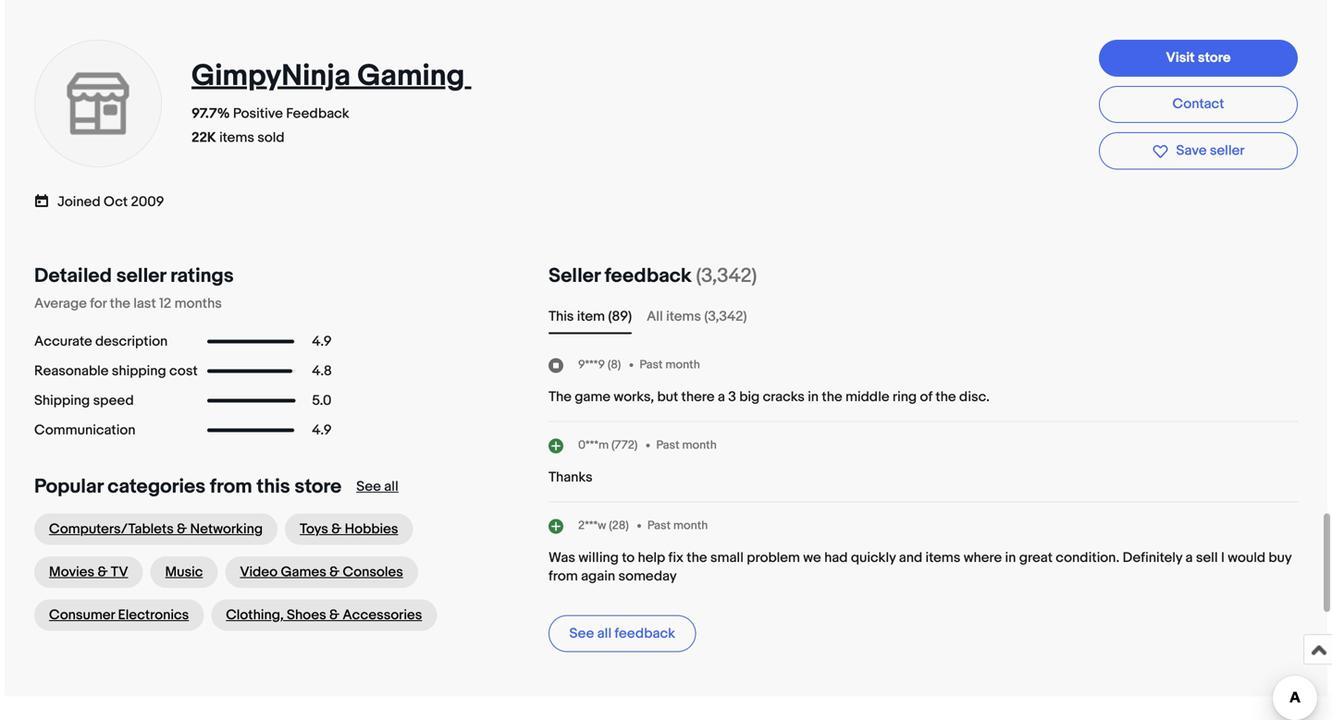 Task type: locate. For each thing, give the bounding box(es) containing it.
past month up fix
[[647, 519, 708, 533]]

see all
[[356, 479, 398, 496]]

0 vertical spatial items
[[219, 130, 254, 146]]

items inside tab list
[[666, 309, 701, 325]]

& left tv
[[98, 564, 108, 581]]

2***w
[[578, 519, 606, 533]]

feedback down someday
[[615, 626, 675, 643]]

the
[[110, 296, 130, 312], [822, 389, 842, 406], [936, 389, 956, 406], [687, 550, 707, 567]]

2***w (28)
[[578, 519, 629, 533]]

0 vertical spatial from
[[210, 475, 252, 499]]

visit store
[[1166, 50, 1231, 66]]

games
[[281, 564, 326, 581]]

1 vertical spatial from
[[549, 569, 578, 585]]

month for there
[[665, 358, 700, 372]]

1 vertical spatial past month
[[656, 438, 717, 453]]

2 horizontal spatial items
[[925, 550, 961, 567]]

thanks
[[549, 470, 593, 486]]

see down again
[[569, 626, 594, 643]]

0 horizontal spatial items
[[219, 130, 254, 146]]

seller right save
[[1210, 143, 1245, 159]]

the right for
[[110, 296, 130, 312]]

networking
[[190, 521, 263, 538]]

12
[[159, 296, 171, 312]]

& for toys
[[331, 521, 342, 538]]

& right games
[[329, 564, 340, 581]]

works,
[[614, 389, 654, 406]]

1 horizontal spatial items
[[666, 309, 701, 325]]

4.9 down the 5.0
[[312, 422, 332, 439]]

past up but
[[640, 358, 663, 372]]

ratings
[[170, 264, 234, 288]]

2 vertical spatial month
[[673, 519, 708, 533]]

(3,342) for all items (3,342)
[[704, 309, 747, 325]]

save seller button
[[1099, 132, 1298, 170]]

seller feedback (3,342)
[[549, 264, 757, 288]]

items right and
[[925, 550, 961, 567]]

electronics
[[118, 607, 189, 624]]

1 horizontal spatial all
[[597, 626, 612, 643]]

video games & consoles link
[[225, 557, 418, 588]]

detailed seller ratings
[[34, 264, 234, 288]]

for
[[90, 296, 107, 312]]

0 horizontal spatial in
[[808, 389, 819, 406]]

all up hobbies
[[384, 479, 398, 496]]

someday
[[618, 569, 677, 585]]

1 vertical spatial seller
[[116, 264, 166, 288]]

see inside see all feedback link
[[569, 626, 594, 643]]

from left this on the left of the page
[[210, 475, 252, 499]]

see for see all
[[356, 479, 381, 496]]

1 vertical spatial feedback
[[615, 626, 675, 643]]

seller for save
[[1210, 143, 1245, 159]]

0 vertical spatial past month
[[640, 358, 700, 372]]

1 vertical spatial store
[[295, 475, 342, 499]]

accurate
[[34, 334, 92, 350]]

seller inside button
[[1210, 143, 1245, 159]]

0 vertical spatial seller
[[1210, 143, 1245, 159]]

store up toys
[[295, 475, 342, 499]]

the right of
[[936, 389, 956, 406]]

(89)
[[608, 309, 632, 325]]

0 horizontal spatial all
[[384, 479, 398, 496]]

seller
[[549, 264, 600, 288]]

a left 3
[[718, 389, 725, 406]]

0 vertical spatial all
[[384, 479, 398, 496]]

1 4.9 from the top
[[312, 334, 332, 350]]

0 vertical spatial (3,342)
[[696, 264, 757, 288]]

1 vertical spatial see
[[569, 626, 594, 643]]

feedback up all
[[605, 264, 692, 288]]

store
[[1198, 50, 1231, 66], [295, 475, 342, 499]]

month up but
[[665, 358, 700, 372]]

month up fix
[[673, 519, 708, 533]]

0 vertical spatial see
[[356, 479, 381, 496]]

willing
[[578, 550, 619, 567]]

1 vertical spatial past
[[656, 438, 679, 453]]

past up help
[[647, 519, 671, 533]]

store right visit
[[1198, 50, 1231, 66]]

5.0
[[312, 393, 332, 409]]

toys
[[300, 521, 328, 538]]

1 horizontal spatial from
[[549, 569, 578, 585]]

(3,342) up 'all items (3,342)'
[[696, 264, 757, 288]]

items down positive
[[219, 130, 254, 146]]

consoles
[[343, 564, 403, 581]]

&
[[177, 521, 187, 538], [331, 521, 342, 538], [98, 564, 108, 581], [329, 564, 340, 581], [329, 607, 339, 624]]

1 vertical spatial items
[[666, 309, 701, 325]]

this item (89)
[[549, 309, 632, 325]]

past month for there
[[640, 358, 700, 372]]

seller for detailed
[[116, 264, 166, 288]]

popular
[[34, 475, 103, 499]]

1 vertical spatial a
[[1185, 550, 1193, 567]]

toys & hobbies
[[300, 521, 398, 538]]

clothing, shoes & accessories
[[226, 607, 422, 624]]

the game works, but there a 3 big cracks in the middle ring of the disc.
[[549, 389, 990, 406]]

past month up but
[[640, 358, 700, 372]]

& right toys
[[331, 521, 342, 538]]

items inside was willing to help fix the small problem we had quickly and items where in great condition. definitely a sell i would buy from again someday
[[925, 550, 961, 567]]

(3,342) inside tab list
[[704, 309, 747, 325]]

consumer
[[49, 607, 115, 624]]

1 horizontal spatial see
[[569, 626, 594, 643]]

seller
[[1210, 143, 1245, 159], [116, 264, 166, 288]]

tab list
[[549, 307, 1298, 327]]

(3,342) for seller feedback (3,342)
[[696, 264, 757, 288]]

1 vertical spatial (3,342)
[[704, 309, 747, 325]]

0 vertical spatial month
[[665, 358, 700, 372]]

97.7%
[[191, 106, 230, 122]]

of
[[920, 389, 932, 406]]

and
[[899, 550, 922, 567]]

was willing to help fix the small problem we had quickly and items where in great condition. definitely a sell i would buy from again someday
[[549, 550, 1292, 585]]

had
[[824, 550, 848, 567]]

(3,342)
[[696, 264, 757, 288], [704, 309, 747, 325]]

all for see all
[[384, 479, 398, 496]]

clothing, shoes & accessories link
[[211, 600, 437, 632]]

item
[[577, 309, 605, 325]]

a
[[718, 389, 725, 406], [1185, 550, 1193, 567]]

clothing,
[[226, 607, 284, 624]]

popular categories from this store
[[34, 475, 342, 499]]

1 horizontal spatial in
[[1005, 550, 1016, 567]]

1 vertical spatial all
[[597, 626, 612, 643]]

in
[[808, 389, 819, 406], [1005, 550, 1016, 567]]

toys & hobbies link
[[285, 514, 413, 545]]

4.9 up 4.8
[[312, 334, 332, 350]]

1 horizontal spatial seller
[[1210, 143, 1245, 159]]

positive
[[233, 106, 283, 122]]

was
[[549, 550, 575, 567]]

items right all
[[666, 309, 701, 325]]

4.9
[[312, 334, 332, 350], [312, 422, 332, 439]]

a left sell
[[1185, 550, 1193, 567]]

average for the last 12 months
[[34, 296, 222, 312]]

1 horizontal spatial store
[[1198, 50, 1231, 66]]

0 vertical spatial 4.9
[[312, 334, 332, 350]]

past month down there
[[656, 438, 717, 453]]

gimpyninja gaming image
[[33, 39, 163, 168]]

i
[[1221, 550, 1225, 567]]

& for movies
[[98, 564, 108, 581]]

movies
[[49, 564, 94, 581]]

month down there
[[682, 438, 717, 453]]

gimpyninja
[[191, 58, 351, 95]]

& down popular categories from this store
[[177, 521, 187, 538]]

sold
[[257, 130, 285, 146]]

2 vertical spatial items
[[925, 550, 961, 567]]

0 horizontal spatial see
[[356, 479, 381, 496]]

4.9 for accurate description
[[312, 334, 332, 350]]

0 vertical spatial past
[[640, 358, 663, 372]]

gimpyninja gaming link
[[191, 58, 471, 95]]

0 horizontal spatial a
[[718, 389, 725, 406]]

1 vertical spatial in
[[1005, 550, 1016, 567]]

2 4.9 from the top
[[312, 422, 332, 439]]

video games & consoles
[[240, 564, 403, 581]]

4.8
[[312, 363, 332, 380]]

help
[[638, 550, 665, 567]]

past month
[[640, 358, 700, 372], [656, 438, 717, 453], [647, 519, 708, 533]]

0 vertical spatial in
[[808, 389, 819, 406]]

from down was
[[549, 569, 578, 585]]

gimpyninja gaming
[[191, 58, 465, 95]]

0 vertical spatial store
[[1198, 50, 1231, 66]]

month for fix
[[673, 519, 708, 533]]

2 vertical spatial past month
[[647, 519, 708, 533]]

see all link
[[356, 479, 398, 496]]

0 horizontal spatial seller
[[116, 264, 166, 288]]

see up hobbies
[[356, 479, 381, 496]]

visit
[[1166, 50, 1195, 66]]

1 horizontal spatial a
[[1185, 550, 1193, 567]]

0 vertical spatial a
[[718, 389, 725, 406]]

shoes
[[287, 607, 326, 624]]

past right (772)
[[656, 438, 679, 453]]

game
[[575, 389, 611, 406]]

seller up last
[[116, 264, 166, 288]]

in left great
[[1005, 550, 1016, 567]]

cracks
[[763, 389, 805, 406]]

consumer electronics
[[49, 607, 189, 624]]

feedback
[[605, 264, 692, 288], [615, 626, 675, 643]]

2 vertical spatial past
[[647, 519, 671, 533]]

all down again
[[597, 626, 612, 643]]

the right fix
[[687, 550, 707, 567]]

shipping
[[112, 363, 166, 380]]

(3,342) right all
[[704, 309, 747, 325]]

in right cracks
[[808, 389, 819, 406]]

(28)
[[609, 519, 629, 533]]

tab list containing this item (89)
[[549, 307, 1298, 327]]

1 vertical spatial 4.9
[[312, 422, 332, 439]]

from inside was willing to help fix the small problem we had quickly and items where in great condition. definitely a sell i would buy from again someday
[[549, 569, 578, 585]]

joined
[[57, 194, 101, 210]]

middle
[[845, 389, 889, 406]]

past month for fix
[[647, 519, 708, 533]]

in inside was willing to help fix the small problem we had quickly and items where in great condition. definitely a sell i would buy from again someday
[[1005, 550, 1016, 567]]



Task type: vqa. For each thing, say whether or not it's contained in the screenshot.


Task type: describe. For each thing, give the bounding box(es) containing it.
97.7% positive feedback 22k items sold
[[191, 106, 349, 146]]

consumer electronics link
[[34, 600, 204, 632]]

communication
[[34, 422, 135, 439]]

we
[[803, 550, 821, 567]]

save
[[1176, 143, 1207, 159]]

all for see all feedback
[[597, 626, 612, 643]]

past for help
[[647, 519, 671, 533]]

visit store link
[[1099, 40, 1298, 77]]

there
[[681, 389, 715, 406]]

this
[[257, 475, 290, 499]]

items inside the 97.7% positive feedback 22k items sold
[[219, 130, 254, 146]]

save seller
[[1176, 143, 1245, 159]]

computers/tablets & networking
[[49, 521, 263, 538]]

tv
[[111, 564, 128, 581]]

music link
[[150, 557, 218, 588]]

past for but
[[640, 358, 663, 372]]

0***m
[[578, 438, 609, 453]]

movies & tv
[[49, 564, 128, 581]]

description
[[95, 334, 168, 350]]

music
[[165, 564, 203, 581]]

contact link
[[1099, 86, 1298, 123]]

speed
[[93, 393, 134, 409]]

last
[[133, 296, 156, 312]]

sell
[[1196, 550, 1218, 567]]

joined oct 2009
[[57, 194, 164, 210]]

feedback
[[286, 106, 349, 122]]

all items (3,342)
[[647, 309, 747, 325]]

text__icon wrapper image
[[34, 192, 57, 209]]

0 horizontal spatial store
[[295, 475, 342, 499]]

reasonable
[[34, 363, 109, 380]]

video
[[240, 564, 278, 581]]

where
[[964, 550, 1002, 567]]

see for see all feedback
[[569, 626, 594, 643]]

computers/tablets
[[49, 521, 174, 538]]

store inside visit store link
[[1198, 50, 1231, 66]]

& for computers/tablets
[[177, 521, 187, 538]]

buy
[[1269, 550, 1292, 567]]

gaming
[[357, 58, 465, 95]]

the left middle
[[822, 389, 842, 406]]

ring
[[893, 389, 917, 406]]

computers/tablets & networking link
[[34, 514, 278, 545]]

disc.
[[959, 389, 990, 406]]

months
[[175, 296, 222, 312]]

accessories
[[343, 607, 422, 624]]

0 vertical spatial feedback
[[605, 264, 692, 288]]

0 horizontal spatial from
[[210, 475, 252, 499]]

2009
[[131, 194, 164, 210]]

see all feedback
[[569, 626, 675, 643]]

hobbies
[[345, 521, 398, 538]]

0***m (772)
[[578, 438, 638, 453]]

accurate description
[[34, 334, 168, 350]]

problem
[[747, 550, 800, 567]]

small
[[710, 550, 744, 567]]

but
[[657, 389, 678, 406]]

again
[[581, 569, 615, 585]]

9***9
[[578, 358, 605, 372]]

this
[[549, 309, 574, 325]]

(772)
[[611, 438, 638, 453]]

would
[[1228, 550, 1265, 567]]

see all feedback link
[[549, 616, 696, 653]]

fix
[[668, 550, 684, 567]]

cost
[[169, 363, 198, 380]]

9***9 (8)
[[578, 358, 621, 372]]

& right shoes
[[329, 607, 339, 624]]

the inside was willing to help fix the small problem we had quickly and items where in great condition. definitely a sell i would buy from again someday
[[687, 550, 707, 567]]

a inside was willing to help fix the small problem we had quickly and items where in great condition. definitely a sell i would buy from again someday
[[1185, 550, 1193, 567]]

quickly
[[851, 550, 896, 567]]

1 vertical spatial month
[[682, 438, 717, 453]]

all
[[647, 309, 663, 325]]

detailed
[[34, 264, 112, 288]]

the
[[549, 389, 572, 406]]

shipping speed
[[34, 393, 134, 409]]

4.9 for communication
[[312, 422, 332, 439]]

22k
[[191, 130, 216, 146]]

great
[[1019, 550, 1053, 567]]



